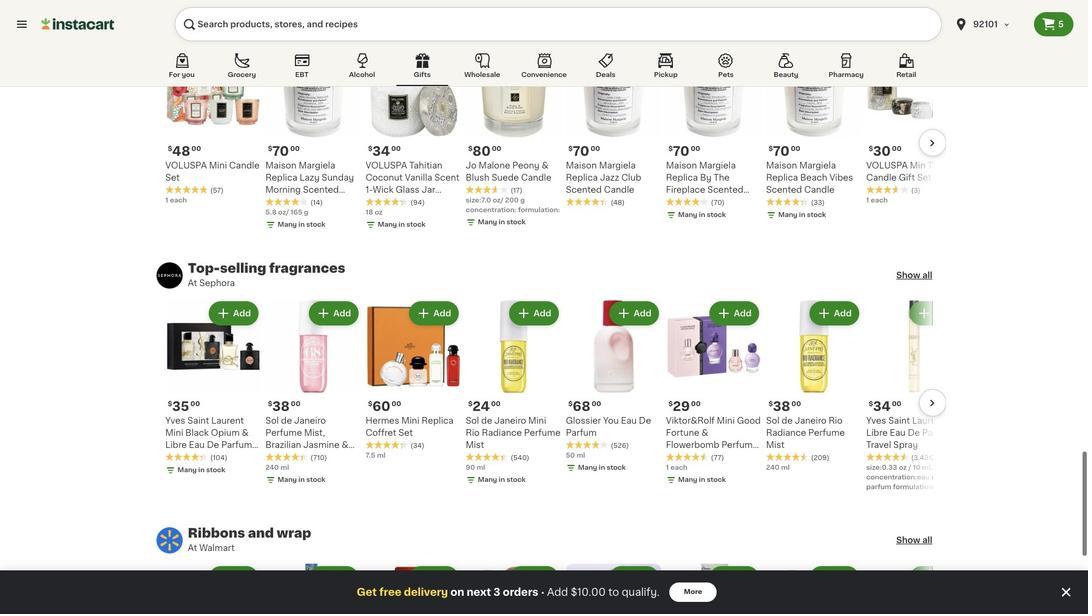 Task type: describe. For each thing, give the bounding box(es) containing it.
show for fragrances
[[896, 271, 920, 279]]

pink
[[265, 453, 284, 461]]

(48)
[[611, 199, 625, 206]]

scented inside the maison margiela replica lazy sunday morning scented candle
[[303, 185, 339, 194]]

240 for sol de janeiro perfume mist, brazilian jasmine & pink dragonfruit
[[265, 464, 279, 471]]

treatment tracker modal dialog
[[0, 571, 1088, 615]]

item carousel region containing 48
[[142, 43, 961, 242]]

in down fireplace
[[699, 211, 705, 218]]

in for 34
[[399, 221, 405, 228]]

gifts
[[414, 72, 431, 78]]

00 for yves saint laurent libre eau de parfum travel spray
[[892, 401, 901, 407]]

voluspa tahitian coconut vanilla scent 1-wick glass jar candle
[[366, 161, 459, 206]]

parfum
[[866, 484, 891, 491]]

for
[[169, 72, 180, 78]]

margiela for lazy
[[299, 161, 335, 170]]

00 for yves saint laurent mini black opium & libre eau de parfum duo
[[190, 401, 200, 407]]

many for 34
[[378, 221, 397, 228]]

de inside yves saint laurent mini black opium & libre eau de parfum duo
[[207, 441, 219, 449]]

alcohol
[[349, 72, 375, 78]]

38 for sol de janeiro perfume mist, brazilian jasmine & pink dragonfruit
[[272, 400, 290, 413]]

5
[[1058, 20, 1064, 29]]

club
[[621, 173, 641, 182]]

add inside get free delivery on next 3 orders • add $10.00 to qualify.
[[547, 588, 568, 598]]

margiela for jazz
[[599, 161, 636, 170]]

ml for sol de janeiro perfume mist, brazilian jasmine & pink dragonfruit
[[281, 464, 289, 471]]

80
[[473, 145, 491, 157]]

grocery button
[[216, 51, 268, 86]]

50 ml
[[566, 452, 585, 459]]

rio inside 'sol de janeiro mini rio radiance perfume mist'
[[466, 429, 480, 437]]

add button for voluspa tahitian coconut vanilla scent 1-wick glass jar candle
[[410, 47, 457, 69]]

yves saint laurent libre eau de parfum travel spray
[[866, 417, 953, 449]]

gift
[[899, 173, 915, 182]]

vibes
[[829, 173, 853, 182]]

perfume inside sol de janeiro perfume mist, brazilian jasmine & pink dragonfruit
[[265, 429, 302, 437]]

perfume inside sol de janeiro rio radiance perfume mist
[[808, 429, 845, 437]]

at for top-selling fragrances
[[188, 279, 197, 287]]

$ 70 00 for maison margiela replica lazy sunday morning scented candle
[[268, 145, 300, 157]]

perfume inside viktor&rolf mini good fortune & flowerbomb perfume set
[[721, 441, 758, 449]]

$ for maison margiela replica jazz club scented candle
[[568, 145, 573, 152]]

00 for jo malone peony & blush suede candle
[[492, 145, 501, 152]]

92101 button
[[954, 7, 1027, 41]]

deals button
[[580, 51, 632, 86]]

sol de janeiro mini rio radiance perfume mist
[[466, 417, 561, 449]]

set inside viktor&rolf mini good fortune & flowerbomb perfume set
[[666, 453, 680, 461]]

add button for glossier you eau de parfum
[[611, 302, 657, 324]]

yves saint laurent mini black opium & libre eau de parfum duo
[[165, 417, 252, 461]]

replica for maison margiela replica beach vibes scented candle
[[766, 173, 798, 182]]

laurent for 34
[[912, 417, 945, 425]]

200
[[505, 197, 519, 204]]

voluspa mini candle set
[[165, 161, 260, 182]]

pets
[[718, 72, 734, 78]]

voluspa for 48
[[165, 161, 207, 170]]

stock for 24
[[507, 477, 526, 483]]

50
[[566, 452, 575, 459]]

eau inside yves saint laurent mini black opium & libre eau de parfum duo
[[189, 441, 205, 449]]

each for 29
[[670, 464, 687, 471]]

walmart image
[[156, 527, 183, 554]]

$ 34 00 for yves
[[869, 400, 901, 413]]

min
[[910, 161, 926, 170]]

wholesale button
[[456, 51, 508, 86]]

add button for sol de janeiro perfume mist, brazilian jasmine & pink dragonfruit
[[310, 302, 357, 324]]

product group containing 35
[[165, 299, 261, 478]]

de for mist,
[[281, 417, 292, 425]]

by
[[700, 173, 712, 182]]

1-
[[366, 185, 373, 194]]

size:7.0 oz/ 200 g concentration: formulation:
[[466, 197, 560, 213]]

janeiro for perfume
[[795, 417, 827, 425]]

pharmacy
[[829, 72, 864, 78]]

00 for voluspa mini candle set
[[191, 145, 201, 152]]

add button for hermes mini replica coffret set
[[410, 302, 457, 324]]

ml for sol de janeiro rio radiance perfume mist
[[781, 464, 790, 471]]

$10.00
[[571, 588, 606, 598]]

(209)
[[811, 455, 829, 461]]

product group containing 30
[[866, 43, 961, 205]]

show all for ribbons and wrap
[[896, 536, 932, 545]]

1 each for 29
[[666, 464, 687, 471]]

ribbons and wrap at walmart
[[188, 527, 311, 552]]

the
[[714, 173, 730, 182]]

sol de janeiro perfume mist, brazilian jasmine & pink dragonfruit
[[265, 417, 348, 461]]

product group containing 60
[[366, 299, 461, 461]]

00 for sol de janeiro perfume mist, brazilian jasmine & pink dragonfruit
[[291, 401, 300, 407]]

product group containing 24
[[466, 299, 561, 488]]

for you
[[169, 72, 195, 78]]

all for ribbons and wrap
[[922, 536, 932, 545]]

at inside popular candles at sephora
[[188, 23, 197, 32]]

viktor&rolf
[[666, 417, 715, 425]]

& inside sol de janeiro perfume mist, brazilian jasmine & pink dragonfruit
[[342, 441, 348, 449]]

$ for yves saint laurent mini black opium & libre eau de parfum duo
[[168, 401, 172, 407]]

$ 24 00
[[468, 400, 501, 413]]

candle inside maison margiela replica beach vibes scented candle
[[804, 185, 835, 194]]

maison for maison margiela replica by the fireplace scented candle
[[666, 161, 697, 170]]

many in stock down (70)
[[678, 211, 726, 218]]

deals
[[596, 72, 616, 78]]

$ for voluspa tahitian coconut vanilla scent 1-wick glass jar candle
[[368, 145, 372, 152]]

$ 80 00
[[468, 145, 501, 157]]

wick
[[373, 185, 393, 194]]

janeiro for brazilian
[[294, 417, 326, 425]]

stock down (104)
[[206, 467, 225, 474]]

00 for hermes mini replica coffret set
[[392, 401, 401, 407]]

(14)
[[310, 199, 323, 206]]

many in stock for 68
[[578, 464, 626, 471]]

margiela for beach
[[799, 161, 836, 170]]

sol for sol de janeiro mini rio radiance perfume mist
[[466, 417, 479, 425]]

•
[[541, 588, 545, 598]]

pickup button
[[640, 51, 692, 86]]

00 for voluspa tahitian coconut vanilla scent 1-wick glass jar candle
[[391, 145, 401, 152]]

you
[[603, 417, 619, 425]]

peony
[[512, 161, 540, 170]]

$ 60 00
[[368, 400, 401, 413]]

70 for maison margiela replica by the fireplace scented candle
[[673, 145, 689, 157]]

more
[[684, 589, 702, 596]]

24
[[473, 400, 490, 413]]

popular candles at sephora
[[188, 6, 300, 32]]

at for ribbons and wrap
[[188, 544, 197, 552]]

1 for 29
[[666, 464, 669, 471]]

candle inside 'maison margiela replica jazz club scented candle'
[[604, 185, 634, 194]]

radiance inside 'sol de janeiro mini rio radiance perfume mist'
[[482, 429, 522, 437]]

beauty
[[774, 72, 798, 78]]

popular
[[188, 6, 242, 19]]

glossier you eau de parfum
[[566, 417, 651, 437]]

ml for glossier you eau de parfum
[[577, 452, 585, 459]]

00 for sol de janeiro rio radiance perfume mist
[[791, 401, 801, 407]]

walmart
[[199, 544, 235, 552]]

(33)
[[811, 199, 825, 206]]

165
[[291, 209, 302, 216]]

Search field
[[175, 7, 942, 41]]

saint for 34
[[888, 417, 910, 425]]

$ for voluspa min tin trio candle gift set
[[869, 145, 873, 152]]

many in stock for 24
[[478, 477, 526, 483]]

many down maison margiela replica beach vibes scented candle
[[778, 211, 797, 218]]

brazilian
[[265, 441, 301, 449]]

to
[[608, 588, 619, 598]]

30
[[873, 145, 891, 157]]

add button for sol de janeiro mini rio radiance perfume mist
[[510, 302, 557, 324]]

many down duo
[[177, 467, 197, 474]]

add button for viktor&rolf mini good fortune & flowerbomb perfume set
[[711, 302, 758, 324]]

margiela for by
[[699, 161, 736, 170]]

stock down (70)
[[707, 211, 726, 218]]

morning
[[265, 185, 301, 194]]

many in stock down (104)
[[177, 467, 225, 474]]

de for radiance
[[782, 417, 793, 425]]

(34)
[[411, 443, 424, 449]]

stock down (33)
[[807, 211, 826, 218]]

(94)
[[411, 199, 425, 206]]

oz for glass
[[375, 209, 383, 216]]

in down maison margiela replica beach vibes scented candle
[[799, 211, 805, 218]]

on
[[450, 588, 464, 598]]

mini for 29
[[717, 417, 735, 425]]

many for 80
[[478, 219, 497, 225]]

maison for maison margiela replica beach vibes scented candle
[[766, 161, 797, 170]]

60
[[372, 400, 390, 413]]

show for wrap
[[896, 536, 920, 545]]

oz/ for 70
[[278, 209, 289, 216]]

fragrances
[[269, 262, 345, 275]]

product group containing 48
[[165, 43, 261, 205]]

$ for voluspa mini candle set
[[168, 145, 172, 152]]

18
[[366, 209, 373, 216]]

jazz
[[600, 173, 619, 182]]

many in stock for 70
[[278, 221, 325, 228]]

concentration:eau
[[866, 474, 930, 481]]

00 for viktor&rolf mini good fortune & flowerbomb perfume set
[[691, 401, 701, 407]]

48
[[172, 145, 190, 157]]

34 for yves
[[873, 400, 891, 413]]

many for 24
[[478, 477, 497, 483]]

(3)
[[911, 187, 921, 194]]

add button for maison margiela replica lazy sunday morning scented candle
[[310, 47, 357, 69]]

eau inside glossier you eau de parfum
[[621, 417, 637, 425]]

7.5 ml
[[366, 452, 385, 459]]

(104)
[[210, 455, 227, 461]]

voluspa min tin trio candle gift set
[[866, 161, 958, 182]]

& inside viktor&rolf mini good fortune & flowerbomb perfume set
[[702, 429, 708, 437]]

convenience
[[521, 72, 567, 78]]

92101
[[973, 20, 998, 29]]

34 for voluspa
[[372, 145, 390, 157]]

parfum inside yves saint laurent mini black opium & libre eau de parfum duo
[[221, 441, 252, 449]]

grocery
[[228, 72, 256, 78]]

$ for viktor&rolf mini good fortune & flowerbomb perfume set
[[668, 401, 673, 407]]

libre inside yves saint laurent libre eau de parfum travel spray
[[866, 429, 888, 437]]

wrap
[[277, 527, 311, 540]]

(540)
[[511, 455, 529, 461]]

in for 38
[[298, 477, 305, 483]]

70 for maison margiela replica beach vibes scented candle
[[773, 145, 790, 157]]

$ 29 00
[[668, 400, 701, 413]]

sol for sol de janeiro perfume mist, brazilian jasmine & pink dragonfruit
[[265, 417, 279, 425]]

stock for 38
[[306, 477, 325, 483]]

29
[[673, 400, 690, 413]]

candle inside the maison margiela replica lazy sunday morning scented candle
[[265, 197, 296, 206]]

in for 70
[[298, 221, 305, 228]]

in for 68
[[599, 464, 605, 471]]



Task type: vqa. For each thing, say whether or not it's contained in the screenshot.
THE INSTACART
no



Task type: locate. For each thing, give the bounding box(es) containing it.
item carousel region for ribbons and wrap
[[142, 564, 961, 615]]

beach
[[800, 173, 827, 182]]

sephora inside popular candles at sephora
[[199, 23, 235, 32]]

4 scented from the left
[[766, 185, 802, 194]]

2 horizontal spatial sol
[[766, 417, 779, 425]]

eau up spray
[[890, 429, 906, 437]]

240 for sol de janeiro rio radiance perfume mist
[[766, 464, 780, 471]]

pickup
[[654, 72, 678, 78]]

$ 70 00 for maison margiela replica beach vibes scented candle
[[769, 145, 800, 157]]

0 vertical spatial at
[[188, 23, 197, 32]]

1 for 30
[[866, 197, 869, 204]]

1 show all link from the top
[[896, 269, 932, 281]]

$ up hermes
[[368, 401, 372, 407]]

1 horizontal spatial 240
[[766, 464, 780, 471]]

00 up yves saint laurent libre eau de parfum travel spray
[[892, 401, 901, 407]]

mini for 60
[[401, 417, 419, 425]]

1 horizontal spatial de
[[639, 417, 651, 425]]

1 each
[[165, 197, 187, 204], [866, 197, 888, 204], [666, 464, 687, 471]]

voluspa for 34
[[366, 161, 407, 170]]

1 item carousel region from the top
[[142, 43, 961, 242]]

$ 70 00 up by
[[668, 145, 700, 157]]

many down pink at the bottom left of page
[[278, 477, 297, 483]]

stock down (540)
[[507, 477, 526, 483]]

lazy
[[300, 173, 319, 182]]

$ 38 00 for sol de janeiro rio radiance perfume mist
[[769, 400, 801, 413]]

None search field
[[175, 7, 942, 41]]

3 sol from the left
[[766, 417, 779, 425]]

0 horizontal spatial radiance
[[482, 429, 522, 437]]

janeiro down $ 24 00 in the bottom left of the page
[[494, 417, 526, 425]]

2 horizontal spatial 1 each
[[866, 197, 888, 204]]

0 horizontal spatial oz/
[[278, 209, 289, 216]]

3 scented from the left
[[707, 185, 743, 194]]

00 inside $ 80 00
[[492, 145, 501, 152]]

1 show all from the top
[[896, 271, 932, 279]]

00 right 24
[[491, 401, 501, 407]]

4 70 from the left
[[773, 145, 790, 157]]

00 for maison margiela replica jazz club scented candle
[[591, 145, 600, 152]]

each down voluspa mini candle set
[[170, 197, 187, 204]]

2 horizontal spatial de
[[908, 429, 920, 437]]

add button for sol de janeiro rio radiance perfume mist
[[811, 302, 858, 324]]

oz right 18
[[375, 209, 383, 216]]

wholesale
[[464, 72, 500, 78]]

g right 165
[[304, 209, 308, 216]]

replica inside maison margiela replica by the fireplace scented candle
[[666, 173, 698, 182]]

margiela
[[299, 161, 335, 170], [599, 161, 636, 170], [699, 161, 736, 170], [799, 161, 836, 170]]

$ inside $ 35 00
[[168, 401, 172, 407]]

2 horizontal spatial janeiro
[[795, 417, 827, 425]]

mist inside sol de janeiro rio radiance perfume mist
[[766, 441, 785, 449]]

1 sol from the left
[[265, 417, 279, 425]]

maison margiela replica jazz club scented candle
[[566, 161, 641, 194]]

all for top-selling fragrances
[[922, 271, 932, 279]]

product group containing 29
[[666, 299, 761, 488]]

item carousel region containing 35
[[142, 299, 961, 507]]

many in stock down 165
[[278, 221, 325, 228]]

in down dragonfruit
[[298, 477, 305, 483]]

2 $ 38 00 from the left
[[769, 400, 801, 413]]

00
[[191, 145, 201, 152], [290, 145, 300, 152], [391, 145, 401, 152], [492, 145, 501, 152], [591, 145, 600, 152], [691, 145, 700, 152], [791, 145, 800, 152], [892, 145, 901, 152], [190, 401, 200, 407], [291, 401, 300, 407], [392, 401, 401, 407], [491, 401, 501, 407], [592, 401, 601, 407], [691, 401, 701, 407], [791, 401, 801, 407], [892, 401, 901, 407]]

margiela inside maison margiela replica beach vibes scented candle
[[799, 161, 836, 170]]

$ 35 00
[[168, 400, 200, 413]]

replica inside "hermes mini replica coffret set"
[[422, 417, 453, 425]]

maison for maison margiela replica lazy sunday morning scented candle
[[265, 161, 296, 170]]

candle inside the jo malone peony & blush suede candle
[[521, 173, 551, 182]]

maison for maison margiela replica jazz club scented candle
[[566, 161, 597, 170]]

0 vertical spatial oz
[[375, 209, 383, 216]]

1 vertical spatial g
[[304, 209, 308, 216]]

all
[[922, 271, 932, 279], [922, 536, 932, 545]]

item carousel region
[[142, 43, 961, 242], [142, 299, 961, 507], [142, 564, 961, 615]]

de inside glossier you eau de parfum
[[639, 417, 651, 425]]

2 saint from the left
[[888, 417, 910, 425]]

oz for travel
[[899, 464, 907, 471]]

yves inside yves saint laurent libre eau de parfum travel spray
[[866, 417, 886, 425]]

at inside ribbons and wrap at walmart
[[188, 544, 197, 552]]

scented inside maison margiela replica by the fireplace scented candle
[[707, 185, 743, 194]]

& right peony
[[542, 161, 549, 170]]

2 janeiro from the left
[[494, 417, 526, 425]]

0 vertical spatial show
[[896, 271, 920, 279]]

mini inside voluspa mini candle set
[[209, 161, 227, 170]]

3 at from the top
[[188, 544, 197, 552]]

product group containing 80
[[466, 43, 561, 230]]

margiela inside 'maison margiela replica jazz club scented candle'
[[599, 161, 636, 170]]

de inside 'sol de janeiro mini rio radiance perfume mist'
[[481, 417, 492, 425]]

1 horizontal spatial janeiro
[[494, 417, 526, 425]]

set up (34)
[[399, 429, 413, 437]]

1 $ 70 00 from the left
[[268, 145, 300, 157]]

de inside sol de janeiro perfume mist, brazilian jasmine & pink dragonfruit
[[281, 417, 292, 425]]

ml for sol de janeiro mini rio radiance perfume mist
[[477, 464, 485, 471]]

coconut
[[366, 173, 403, 182]]

radiance inside sol de janeiro rio radiance perfume mist
[[766, 429, 806, 437]]

stock down '(526)'
[[607, 464, 626, 471]]

1 horizontal spatial yves
[[866, 417, 886, 425]]

oz inside size:0.33 oz / 10 ml concentration:eau de parfum formulation:spray
[[899, 464, 907, 471]]

0 vertical spatial item carousel region
[[142, 43, 961, 242]]

scented inside maison margiela replica beach vibes scented candle
[[766, 185, 802, 194]]

many in stock down concentration:
[[478, 219, 526, 225]]

0 horizontal spatial $ 34 00
[[368, 145, 401, 157]]

2 yves from the left
[[866, 417, 886, 425]]

2 show all link from the top
[[896, 534, 932, 546]]

34
[[372, 145, 390, 157], [873, 400, 891, 413]]

laurent inside yves saint laurent libre eau de parfum travel spray
[[912, 417, 945, 425]]

item carousel region for top-selling fragrances
[[142, 299, 961, 507]]

1 vertical spatial rio
[[466, 429, 480, 437]]

240 ml for sol de janeiro perfume mist, brazilian jasmine & pink dragonfruit
[[265, 464, 289, 471]]

saint inside yves saint laurent libre eau de parfum travel spray
[[888, 417, 910, 425]]

2 sol from the left
[[466, 417, 479, 425]]

3 $ 70 00 from the left
[[668, 145, 700, 157]]

mini inside 'sol de janeiro mini rio radiance perfume mist'
[[528, 417, 546, 425]]

stock for 29
[[707, 477, 726, 483]]

0 horizontal spatial g
[[304, 209, 308, 216]]

2 margiela from the left
[[599, 161, 636, 170]]

& inside the jo malone peony & blush suede candle
[[542, 161, 549, 170]]

ml down pink at the bottom left of page
[[281, 464, 289, 471]]

show all link for wrap
[[896, 534, 932, 546]]

jar
[[422, 185, 435, 194]]

at inside top-selling fragrances at sephora
[[188, 279, 197, 287]]

each for 48
[[170, 197, 187, 204]]

1 at from the top
[[188, 23, 197, 32]]

set inside 'voluspa min tin trio candle gift set'
[[917, 173, 931, 182]]

maison inside maison margiela replica by the fireplace scented candle
[[666, 161, 697, 170]]

00 inside $ 68 00
[[592, 401, 601, 407]]

1 horizontal spatial each
[[670, 464, 687, 471]]

set down 48
[[165, 173, 180, 182]]

yves down 35
[[165, 417, 185, 425]]

jasmine
[[303, 441, 339, 449]]

de
[[281, 417, 292, 425], [481, 417, 492, 425], [782, 417, 793, 425], [931, 474, 940, 481]]

many down fireplace
[[678, 211, 697, 218]]

laurent inside yves saint laurent mini black opium & libre eau de parfum duo
[[211, 417, 244, 425]]

1 horizontal spatial $ 34 00
[[869, 400, 901, 413]]

rio inside sol de janeiro rio radiance perfume mist
[[829, 417, 843, 425]]

00 inside $ 60 00
[[392, 401, 401, 407]]

240 down pink at the bottom left of page
[[265, 464, 279, 471]]

de up spray
[[908, 429, 920, 437]]

many in stock for 34
[[378, 221, 426, 228]]

1 horizontal spatial saint
[[888, 417, 910, 425]]

3 margiela from the left
[[699, 161, 736, 170]]

sol de janeiro rio radiance perfume mist
[[766, 417, 845, 449]]

1 right (33)
[[866, 197, 869, 204]]

3 maison from the left
[[666, 161, 697, 170]]

$ inside $ 60 00
[[368, 401, 372, 407]]

1 down "$ 48 00"
[[165, 197, 168, 204]]

1 horizontal spatial parfum
[[566, 429, 597, 437]]

candles
[[245, 6, 300, 19]]

00 right 68
[[592, 401, 601, 407]]

janeiro inside sol de janeiro perfume mist, brazilian jasmine & pink dragonfruit
[[294, 417, 326, 425]]

many for 29
[[678, 477, 697, 483]]

2 240 ml from the left
[[766, 464, 790, 471]]

voluspa inside 'voluspa min tin trio candle gift set'
[[866, 161, 908, 170]]

2 at from the top
[[188, 279, 197, 287]]

perfume inside 'sol de janeiro mini rio radiance perfume mist'
[[524, 429, 561, 437]]

0 horizontal spatial janeiro
[[294, 417, 326, 425]]

00 inside $ 24 00
[[491, 401, 501, 407]]

shop categories tab list
[[156, 51, 932, 86]]

hermes
[[366, 417, 399, 425]]

0 horizontal spatial 38
[[272, 400, 290, 413]]

stock for 68
[[607, 464, 626, 471]]

2 vertical spatial de
[[207, 441, 219, 449]]

in down 'sol de janeiro mini rio radiance perfume mist'
[[499, 477, 505, 483]]

mist,
[[304, 429, 325, 437]]

1 horizontal spatial 240 ml
[[766, 464, 790, 471]]

replica for hermes mini replica coffret set
[[422, 417, 453, 425]]

2 vertical spatial at
[[188, 544, 197, 552]]

1 janeiro from the left
[[294, 417, 326, 425]]

$ 70 00 for maison margiela replica jazz club scented candle
[[568, 145, 600, 157]]

1 saint from the left
[[187, 417, 209, 425]]

& inside yves saint laurent mini black opium & libre eau de parfum duo
[[242, 429, 249, 437]]

$ for yves saint laurent libre eau de parfum travel spray
[[869, 401, 873, 407]]

00 inside the $ 30 00
[[892, 145, 901, 152]]

convenience button
[[516, 51, 572, 86]]

beauty button
[[760, 51, 812, 86]]

$ 70 00 for maison margiela replica by the fireplace scented candle
[[668, 145, 700, 157]]

0 horizontal spatial oz
[[375, 209, 383, 216]]

many in stock for 80
[[478, 219, 526, 225]]

scented down the
[[707, 185, 743, 194]]

0 horizontal spatial voluspa
[[165, 161, 207, 170]]

1 240 from the left
[[265, 464, 279, 471]]

00 up coconut
[[391, 145, 401, 152]]

tahitian
[[409, 161, 442, 170]]

& right opium
[[242, 429, 249, 437]]

$ 70 00 up 'maison margiela replica jazz club scented candle'
[[568, 145, 600, 157]]

at right walmart image
[[188, 544, 197, 552]]

240 down sol de janeiro rio radiance perfume mist
[[766, 464, 780, 471]]

stock for 70
[[306, 221, 325, 228]]

ml right 7.5
[[377, 452, 385, 459]]

00 for maison margiela replica by the fireplace scented candle
[[691, 145, 700, 152]]

1 vertical spatial de
[[908, 429, 920, 437]]

1 $ 38 00 from the left
[[268, 400, 300, 413]]

1 horizontal spatial oz/
[[493, 197, 503, 204]]

0 horizontal spatial 34
[[372, 145, 390, 157]]

(3.43k)
[[911, 455, 936, 461]]

yves inside yves saint laurent mini black opium & libre eau de parfum duo
[[165, 417, 185, 425]]

candle inside voluspa mini candle set
[[229, 161, 260, 170]]

70 up 'maison margiela replica jazz club scented candle'
[[573, 145, 589, 157]]

$ for maison margiela replica beach vibes scented candle
[[769, 145, 773, 152]]

00 up sol de janeiro perfume mist, brazilian jasmine & pink dragonfruit
[[291, 401, 300, 407]]

4 $ 70 00 from the left
[[769, 145, 800, 157]]

1 margiela from the left
[[299, 161, 335, 170]]

janeiro inside sol de janeiro rio radiance perfume mist
[[795, 417, 827, 425]]

1 horizontal spatial laurent
[[912, 417, 945, 425]]

$ up coconut
[[368, 145, 372, 152]]

1 vertical spatial sephora
[[199, 279, 235, 287]]

1 vertical spatial eau
[[890, 429, 906, 437]]

0 vertical spatial all
[[922, 271, 932, 279]]

mini
[[209, 161, 227, 170], [401, 417, 419, 425], [528, 417, 546, 425], [717, 417, 735, 425], [165, 429, 183, 437]]

malone
[[479, 161, 510, 170]]

perfume up (540)
[[524, 429, 561, 437]]

gifts button
[[396, 51, 448, 86]]

$ for glossier you eau de parfum
[[568, 401, 573, 407]]

sol right good
[[766, 417, 779, 425]]

maison inside maison margiela replica beach vibes scented candle
[[766, 161, 797, 170]]

&
[[542, 161, 549, 170], [242, 429, 249, 437], [702, 429, 708, 437], [342, 441, 348, 449]]

240 ml down sol de janeiro rio radiance perfume mist
[[766, 464, 790, 471]]

4 margiela from the left
[[799, 161, 836, 170]]

eau down black
[[189, 441, 205, 449]]

parfum inside glossier you eau de parfum
[[566, 429, 597, 437]]

00 for maison margiela replica beach vibes scented candle
[[791, 145, 800, 152]]

qualify.
[[622, 588, 660, 598]]

2 vertical spatial item carousel region
[[142, 564, 961, 615]]

$ 38 00 for sol de janeiro perfume mist, brazilian jasmine & pink dragonfruit
[[268, 400, 300, 413]]

1
[[165, 197, 168, 204], [866, 197, 869, 204], [666, 464, 669, 471]]

1 vertical spatial at
[[188, 279, 197, 287]]

scented down jazz
[[566, 185, 602, 194]]

2 240 from the left
[[766, 464, 780, 471]]

0 vertical spatial $ 34 00
[[368, 145, 401, 157]]

2 all from the top
[[922, 536, 932, 545]]

1 horizontal spatial rio
[[829, 417, 843, 425]]

$ inside $ 24 00
[[468, 401, 473, 407]]

1 horizontal spatial eau
[[621, 417, 637, 425]]

oz/ for 80
[[493, 197, 503, 204]]

2 maison from the left
[[566, 161, 597, 170]]

ml down sol de janeiro rio radiance perfume mist
[[781, 464, 790, 471]]

$ 34 00 up yves saint laurent libre eau de parfum travel spray
[[869, 400, 901, 413]]

0 horizontal spatial 1 each
[[165, 197, 187, 204]]

2 horizontal spatial parfum
[[922, 429, 953, 437]]

0 horizontal spatial $ 38 00
[[268, 400, 300, 413]]

replica for maison margiela replica lazy sunday morning scented candle
[[265, 173, 297, 182]]

4 maison from the left
[[766, 161, 797, 170]]

libre up duo
[[165, 441, 187, 449]]

2 scented from the left
[[566, 185, 602, 194]]

2 38 from the left
[[773, 400, 790, 413]]

0 vertical spatial libre
[[866, 429, 888, 437]]

margiela inside the maison margiela replica lazy sunday morning scented candle
[[299, 161, 335, 170]]

set inside "hermes mini replica coffret set"
[[399, 429, 413, 437]]

2 horizontal spatial each
[[871, 197, 888, 204]]

70 up fireplace
[[673, 145, 689, 157]]

$ up jo
[[468, 145, 473, 152]]

fortune
[[666, 429, 699, 437]]

janeiro inside 'sol de janeiro mini rio radiance perfume mist'
[[494, 417, 526, 425]]

mini up (540)
[[528, 417, 546, 425]]

stock down (14)
[[306, 221, 325, 228]]

1 show from the top
[[896, 271, 920, 279]]

38 for sol de janeiro rio radiance perfume mist
[[773, 400, 790, 413]]

mini inside viktor&rolf mini good fortune & flowerbomb perfume set
[[717, 417, 735, 425]]

$ for sol de janeiro mini rio radiance perfume mist
[[468, 401, 473, 407]]

replica up morning on the top
[[265, 173, 297, 182]]

add button for yves saint laurent libre eau de parfum travel spray
[[911, 302, 958, 324]]

mini inside "hermes mini replica coffret set"
[[401, 417, 419, 425]]

jo malone peony & blush suede candle
[[466, 161, 551, 182]]

janeiro for radiance
[[494, 417, 526, 425]]

in down yves saint laurent mini black opium & libre eau de parfum duo
[[198, 467, 205, 474]]

1 horizontal spatial 1 each
[[666, 464, 687, 471]]

00 for sol de janeiro mini rio radiance perfume mist
[[491, 401, 501, 407]]

sephora inside top-selling fragrances at sephora
[[199, 279, 235, 287]]

and
[[248, 527, 274, 540]]

0 horizontal spatial sol
[[265, 417, 279, 425]]

240 ml for sol de janeiro rio radiance perfume mist
[[766, 464, 790, 471]]

1 vertical spatial item carousel region
[[142, 299, 961, 507]]

flowerbomb
[[666, 441, 719, 449]]

1 vertical spatial libre
[[165, 441, 187, 449]]

show all for top-selling fragrances
[[896, 271, 932, 279]]

00 inside $ 35 00
[[190, 401, 200, 407]]

ml for hermes mini replica coffret set
[[377, 452, 385, 459]]

1 horizontal spatial $ 38 00
[[769, 400, 801, 413]]

1 vertical spatial oz/
[[278, 209, 289, 216]]

maison inside the maison margiela replica lazy sunday morning scented candle
[[265, 161, 296, 170]]

de inside sol de janeiro rio radiance perfume mist
[[782, 417, 793, 425]]

$ inside "$ 48 00"
[[168, 145, 172, 152]]

0 vertical spatial sephora
[[199, 23, 235, 32]]

sol
[[265, 417, 279, 425], [466, 417, 479, 425], [766, 417, 779, 425]]

$ 68 00
[[568, 400, 601, 413]]

0 horizontal spatial mist
[[466, 441, 484, 449]]

1 vertical spatial show
[[896, 536, 920, 545]]

2 show all from the top
[[896, 536, 932, 545]]

dragonfruit
[[286, 453, 335, 461]]

glass
[[396, 185, 420, 194]]

& right jasmine
[[342, 441, 348, 449]]

1 horizontal spatial sol
[[466, 417, 479, 425]]

sephora down popular
[[199, 23, 235, 32]]

in for 80
[[499, 219, 505, 225]]

de inside yves saint laurent libre eau de parfum travel spray
[[908, 429, 920, 437]]

2 vertical spatial eau
[[189, 441, 205, 449]]

mini up (34)
[[401, 417, 419, 425]]

perfume up (77)
[[721, 441, 758, 449]]

1 mist from the left
[[466, 441, 484, 449]]

1 each down voluspa mini candle set
[[165, 197, 187, 204]]

g for 70
[[304, 209, 308, 216]]

many in stock down (540)
[[478, 477, 526, 483]]

selling
[[220, 262, 266, 275]]

mini for 48
[[209, 161, 227, 170]]

many in stock for 38
[[278, 477, 325, 483]]

2 radiance from the left
[[766, 429, 806, 437]]

0 vertical spatial show all
[[896, 271, 932, 279]]

instacart image
[[41, 17, 114, 32]]

in down 'flowerbomb'
[[699, 477, 705, 483]]

$ inside the $ 30 00
[[869, 145, 873, 152]]

show all link for fragrances
[[896, 269, 932, 281]]

1 scented from the left
[[303, 185, 339, 194]]

tin
[[928, 161, 941, 170]]

maison inside 'maison margiela replica jazz club scented candle'
[[566, 161, 597, 170]]

1 240 ml from the left
[[265, 464, 289, 471]]

many in stock down (33)
[[778, 211, 826, 218]]

35
[[172, 400, 189, 413]]

add button for maison margiela replica beach vibes scented candle
[[811, 47, 858, 69]]

each down 'voluspa min tin trio candle gift set'
[[871, 197, 888, 204]]

parfum down the glossier
[[566, 429, 597, 437]]

00 for voluspa min tin trio candle gift set
[[892, 145, 901, 152]]

68
[[573, 400, 590, 413]]

0 vertical spatial eau
[[621, 417, 637, 425]]

mist inside 'sol de janeiro mini rio radiance perfume mist'
[[466, 441, 484, 449]]

margiela up the
[[699, 161, 736, 170]]

2 horizontal spatial 1
[[866, 197, 869, 204]]

1 vertical spatial 34
[[873, 400, 891, 413]]

(70)
[[711, 199, 725, 206]]

70 up morning on the top
[[272, 145, 289, 157]]

many in stock down dragonfruit
[[278, 477, 325, 483]]

0 vertical spatial 34
[[372, 145, 390, 157]]

set inside voluspa mini candle set
[[165, 173, 180, 182]]

voluspa inside the voluspa tahitian coconut vanilla scent 1-wick glass jar candle
[[366, 161, 407, 170]]

sol inside sol de janeiro rio radiance perfume mist
[[766, 417, 779, 425]]

$ up 'voluspa min tin trio candle gift set'
[[869, 145, 873, 152]]

candle inside 'voluspa min tin trio candle gift set'
[[866, 173, 897, 182]]

1 70 from the left
[[272, 145, 289, 157]]

00 right 29
[[691, 401, 701, 407]]

1 horizontal spatial 1
[[666, 464, 669, 471]]

replica inside 'maison margiela replica jazz club scented candle'
[[566, 173, 598, 182]]

2 $ 70 00 from the left
[[568, 145, 600, 157]]

$ for maison margiela replica by the fireplace scented candle
[[668, 145, 673, 152]]

1 sephora from the top
[[199, 23, 235, 32]]

ml
[[922, 464, 933, 471]]

1 horizontal spatial 38
[[773, 400, 790, 413]]

many for 70
[[278, 221, 297, 228]]

$ up travel on the bottom right of the page
[[869, 401, 873, 407]]

2 sephora from the top
[[199, 279, 235, 287]]

size:0.33 oz / 10 ml concentration:eau de parfum formulation:spray
[[866, 464, 954, 491]]

0 horizontal spatial laurent
[[211, 417, 244, 425]]

janeiro up (209)
[[795, 417, 827, 425]]

(57)
[[210, 187, 224, 194]]

perfume up (209)
[[808, 429, 845, 437]]

0 horizontal spatial 1
[[165, 197, 168, 204]]

glossier
[[566, 417, 601, 425]]

top-selling fragrances at sephora
[[188, 262, 345, 287]]

many down 5.8 oz/ 165 g
[[278, 221, 297, 228]]

candle inside maison margiela replica by the fireplace scented candle
[[666, 197, 696, 206]]

1 horizontal spatial radiance
[[766, 429, 806, 437]]

viktor&rolf mini good fortune & flowerbomb perfume set
[[666, 417, 761, 461]]

de for rio
[[481, 417, 492, 425]]

00 right "80"
[[492, 145, 501, 152]]

travel
[[866, 441, 891, 449]]

sephora image
[[156, 261, 183, 289]]

1 each for 30
[[866, 197, 888, 204]]

$ inside $ 80 00
[[468, 145, 473, 152]]

0 horizontal spatial saint
[[187, 417, 209, 425]]

1 all from the top
[[922, 271, 932, 279]]

scented inside 'maison margiela replica jazz club scented candle'
[[566, 185, 602, 194]]

00 inside "$ 29 00"
[[691, 401, 701, 407]]

$ up voluspa mini candle set
[[168, 145, 172, 152]]

many
[[678, 211, 697, 218], [778, 211, 797, 218], [478, 219, 497, 225], [278, 221, 297, 228], [378, 221, 397, 228], [578, 464, 597, 471], [177, 467, 197, 474], [278, 477, 297, 483], [478, 477, 497, 483], [678, 477, 697, 483]]

g inside size:7.0 oz/ 200 g concentration: formulation:
[[520, 197, 525, 204]]

de inside size:0.33 oz / 10 ml concentration:eau de parfum formulation:spray
[[931, 474, 940, 481]]

good
[[737, 417, 761, 425]]

5 button
[[1034, 12, 1073, 36]]

0 horizontal spatial yves
[[165, 417, 185, 425]]

replica for maison margiela replica by the fireplace scented candle
[[666, 173, 698, 182]]

replica inside maison margiela replica beach vibes scented candle
[[766, 173, 798, 182]]

replica inside the maison margiela replica lazy sunday morning scented candle
[[265, 173, 297, 182]]

1 voluspa from the left
[[165, 161, 207, 170]]

1 horizontal spatial libre
[[866, 429, 888, 437]]

2 70 from the left
[[573, 145, 589, 157]]

margiela up jazz
[[599, 161, 636, 170]]

$ up morning on the top
[[268, 145, 272, 152]]

eau inside yves saint laurent libre eau de parfum travel spray
[[890, 429, 906, 437]]

libre inside yves saint laurent mini black opium & libre eau de parfum duo
[[165, 441, 187, 449]]

orders
[[503, 588, 538, 598]]

1 vertical spatial $ 34 00
[[869, 400, 901, 413]]

2 voluspa from the left
[[366, 161, 407, 170]]

00 up 'maison margiela replica jazz club scented candle'
[[591, 145, 600, 152]]

delivery
[[404, 588, 448, 598]]

$ inside "$ 29 00"
[[668, 401, 673, 407]]

3
[[493, 588, 500, 598]]

1 vertical spatial show all link
[[896, 534, 932, 546]]

oz left / at the right of the page
[[899, 464, 907, 471]]

70 up maison margiela replica beach vibes scented candle
[[773, 145, 790, 157]]

set down 'flowerbomb'
[[666, 453, 680, 461]]

1 yves from the left
[[165, 417, 185, 425]]

00 inside "$ 48 00"
[[191, 145, 201, 152]]

in down concentration:
[[499, 219, 505, 225]]

1 vertical spatial show all
[[896, 536, 932, 545]]

in down 165
[[298, 221, 305, 228]]

add button for jo malone peony & blush suede candle
[[510, 47, 557, 69]]

free
[[379, 588, 401, 598]]

0 vertical spatial show all link
[[896, 269, 932, 281]]

70 for maison margiela replica lazy sunday morning scented candle
[[272, 145, 289, 157]]

at down top-
[[188, 279, 197, 287]]

00 up 'lazy'
[[290, 145, 300, 152]]

3 voluspa from the left
[[866, 161, 908, 170]]

trio
[[943, 161, 958, 170]]

(710)
[[310, 455, 327, 461]]

eau right you
[[621, 417, 637, 425]]

product group containing 68
[[566, 299, 661, 475]]

0 horizontal spatial 240
[[265, 464, 279, 471]]

1 radiance from the left
[[482, 429, 522, 437]]

00 for glossier you eau de parfum
[[592, 401, 601, 407]]

38
[[272, 400, 290, 413], [773, 400, 790, 413]]

saint for 35
[[187, 417, 209, 425]]

1 vertical spatial oz
[[899, 464, 907, 471]]

$ for maison margiela replica lazy sunday morning scented candle
[[268, 145, 272, 152]]

duo
[[165, 453, 183, 461]]

item carousel region containing add
[[142, 564, 961, 615]]

add button for yves saint laurent mini black opium & libre eau de parfum duo
[[210, 302, 257, 324]]

coffret
[[366, 429, 396, 437]]

replica
[[265, 173, 297, 182], [566, 173, 598, 182], [666, 173, 698, 182], [766, 173, 798, 182], [422, 417, 453, 425]]

$ up fireplace
[[668, 145, 673, 152]]

2 mist from the left
[[766, 441, 785, 449]]

sol inside 'sol de janeiro mini rio radiance perfume mist'
[[466, 417, 479, 425]]

parfum up (3.43k)
[[922, 429, 953, 437]]

0 horizontal spatial eau
[[189, 441, 205, 449]]

90
[[466, 464, 475, 471]]

2 item carousel region from the top
[[142, 299, 961, 507]]

0 horizontal spatial rio
[[466, 429, 480, 437]]

2 horizontal spatial eau
[[890, 429, 906, 437]]

0 vertical spatial oz/
[[493, 197, 503, 204]]

0 horizontal spatial each
[[170, 197, 187, 204]]

in for 24
[[499, 477, 505, 483]]

3 70 from the left
[[673, 145, 689, 157]]

parfum inside yves saint laurent libre eau de parfum travel spray
[[922, 429, 953, 437]]

vanilla
[[405, 173, 432, 182]]

add
[[233, 54, 251, 62], [333, 54, 351, 62], [433, 54, 451, 62], [534, 54, 551, 62], [734, 54, 752, 62], [834, 54, 852, 62], [233, 309, 251, 318], [333, 309, 351, 318], [433, 309, 451, 318], [534, 309, 551, 318], [634, 309, 651, 318], [734, 309, 752, 318], [834, 309, 852, 318], [934, 309, 952, 318], [333, 574, 351, 583], [433, 574, 451, 583], [534, 574, 551, 583], [547, 588, 568, 598]]

92101 button
[[946, 7, 1034, 41]]

1 38 from the left
[[272, 400, 290, 413]]

0 horizontal spatial parfum
[[221, 441, 252, 449]]

1 maison from the left
[[265, 161, 296, 170]]

$ 30 00
[[869, 145, 901, 157]]

2 show from the top
[[896, 536, 920, 545]]

candle inside the voluspa tahitian coconut vanilla scent 1-wick glass jar candle
[[366, 197, 396, 206]]

scented
[[303, 185, 339, 194], [566, 185, 602, 194], [707, 185, 743, 194], [766, 185, 802, 194]]

3 item carousel region from the top
[[142, 564, 961, 615]]

product group
[[165, 43, 261, 205], [265, 43, 361, 232], [366, 43, 461, 232], [466, 43, 561, 230], [566, 43, 661, 208], [666, 43, 761, 222], [766, 43, 861, 222], [866, 43, 961, 205], [165, 299, 261, 478], [265, 299, 361, 488], [366, 299, 461, 461], [466, 299, 561, 488], [566, 299, 661, 475], [666, 299, 761, 488], [766, 299, 861, 473], [866, 299, 961, 492], [165, 564, 261, 615], [265, 564, 361, 615], [366, 564, 461, 615], [466, 564, 561, 615], [566, 564, 661, 615], [666, 564, 761, 615], [766, 564, 861, 615], [866, 564, 961, 615]]

1 horizontal spatial 34
[[873, 400, 891, 413]]

0 vertical spatial g
[[520, 197, 525, 204]]

1 horizontal spatial mist
[[766, 441, 785, 449]]

oz/ inside size:7.0 oz/ 200 g concentration: formulation:
[[493, 197, 503, 204]]

1 vertical spatial all
[[922, 536, 932, 545]]

voluspa inside voluspa mini candle set
[[165, 161, 207, 170]]

1 horizontal spatial g
[[520, 197, 525, 204]]

18 oz
[[366, 209, 383, 216]]

libre
[[866, 429, 888, 437], [165, 441, 187, 449]]

1 down 'flowerbomb'
[[666, 464, 669, 471]]

g for 80
[[520, 197, 525, 204]]

margiela inside maison margiela replica by the fireplace scented candle
[[699, 161, 736, 170]]

$ 38 00 up brazilian
[[268, 400, 300, 413]]

0 vertical spatial rio
[[829, 417, 843, 425]]

$ up sol de janeiro rio radiance perfume mist
[[769, 401, 773, 407]]

jo
[[466, 161, 477, 170]]

$ inside $ 68 00
[[568, 401, 573, 407]]

stock down (94)
[[406, 221, 426, 228]]

1 horizontal spatial voluspa
[[366, 161, 407, 170]]

1 laurent from the left
[[211, 417, 244, 425]]

for you button
[[156, 51, 208, 86]]

laurent up spray
[[912, 417, 945, 425]]

laurent for 35
[[211, 417, 244, 425]]

saint inside yves saint laurent mini black opium & libre eau de parfum duo
[[187, 417, 209, 425]]

$ up brazilian
[[268, 401, 272, 407]]

ebt button
[[276, 51, 328, 86]]

ribbons
[[188, 527, 245, 540]]

0 horizontal spatial 240 ml
[[265, 464, 289, 471]]

replica for maison margiela replica jazz club scented candle
[[566, 173, 598, 182]]

oz/ up concentration:
[[493, 197, 503, 204]]

2 horizontal spatial voluspa
[[866, 161, 908, 170]]

240 ml down pink at the bottom left of page
[[265, 464, 289, 471]]

mini inside yves saint laurent mini black opium & libre eau de parfum duo
[[165, 429, 183, 437]]

1 horizontal spatial oz
[[899, 464, 907, 471]]

2 laurent from the left
[[912, 417, 945, 425]]

3 janeiro from the left
[[795, 417, 827, 425]]

$ for hermes mini replica coffret set
[[368, 401, 372, 407]]

0 horizontal spatial de
[[207, 441, 219, 449]]

laurent up opium
[[211, 417, 244, 425]]

0 horizontal spatial libre
[[165, 441, 187, 449]]

sephora down top-
[[199, 279, 235, 287]]

00 up sol de janeiro rio radiance perfume mist
[[791, 401, 801, 407]]

34 up yves saint laurent libre eau de parfum travel spray
[[873, 400, 891, 413]]

0 vertical spatial de
[[639, 417, 651, 425]]

set
[[165, 173, 180, 182], [917, 173, 931, 182], [399, 429, 413, 437], [666, 453, 680, 461]]



